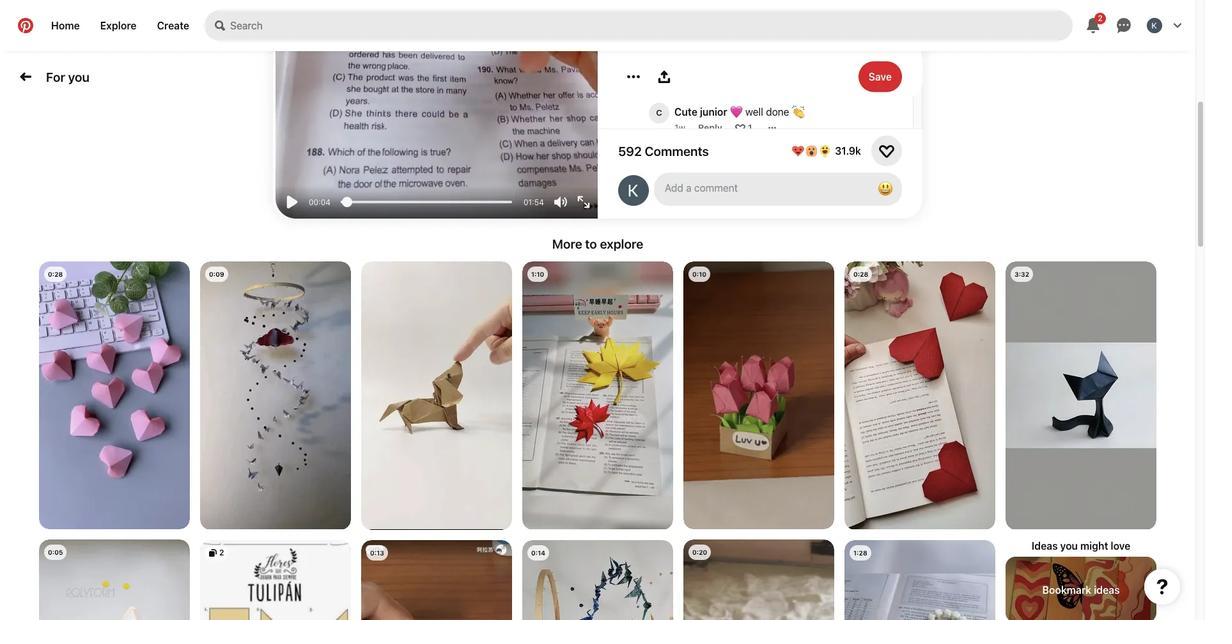 Task type: describe. For each thing, give the bounding box(es) containing it.
video progress progress bar
[[341, 197, 512, 207]]

junior
[[700, 106, 728, 118]]

4*4cm colored paper: 6 sheets 2*4cm colored paper: 1 piece image
[[523, 262, 673, 530]]

1w
[[675, 122, 686, 133]]

reaction image
[[879, 143, 895, 159]]

search icon image
[[215, 20, 225, 31]]

done
[[766, 106, 790, 118]]

cute and easy valentines gift hello kitty sanrio paper bouquet image
[[361, 541, 512, 620]]

592 comments
[[618, 144, 709, 158]]

explore link
[[90, 10, 147, 41]]

bookmark ideas
[[1043, 584, 1120, 596]]

explore
[[100, 20, 137, 31]]

this contains an image of: 🌻🌻 image
[[684, 540, 835, 620]]

bookmark ideas link
[[1006, 557, 1157, 620]]

2
[[1098, 13, 1103, 23]]

size indicated in the video: 15*15cm image
[[845, 262, 996, 530]]

kendall parks image
[[1147, 18, 1163, 33]]

for
[[46, 69, 65, 84]]

592
[[618, 144, 642, 158]]

create
[[157, 20, 189, 31]]

comments
[[645, 144, 709, 158]]

home link
[[41, 10, 90, 41]]

mobile origami "double hélice de grues et de perles" / version bleu, vert, jaune composé de 32 grues en origami et 32 perles. support en bois brut. entièrement fait main. article fait sur commande (couleurs à déterminer). dimension: 60 cm de haut / 25 cm de diamètre environ. cet article est confectionné sur demande, notamment avec les couleurs de papier de votre choix. image
[[523, 541, 673, 620]]

cute junior 🩷 well done 👏
[[675, 106, 805, 118]]

to
[[585, 237, 597, 251]]

mute image
[[554, 196, 567, 209]]

maximize image
[[577, 196, 590, 209]]

you for for
[[68, 69, 90, 84]]

reply button
[[698, 122, 723, 133]]

react image
[[735, 122, 746, 133]]

Search text field
[[230, 10, 1073, 41]]

😃
[[878, 180, 894, 198]]

bookmark
[[1043, 584, 1092, 596]]

item intended for hands assembly. pdf includes: - parts templates -manual all you need is download pdf, print it, cut parts and then glue them. of course enjoy the process. _______________________________________________ model dimensions: height: 12 cm width: 21 cm length: 22 cm  parts amount: 26 sheets amount to print: 7 (a4 format) image
[[39, 540, 190, 620]]

list containing ideas you might love
[[0, 262, 1196, 620]]

geilie image
[[618, 541, 639, 562]]

for you
[[46, 69, 90, 84]]

2 button
[[1078, 10, 1109, 41]]

this contains an image of: diy paper tulips 🌷 #diy #paper tulips # paper diy #paper craft #easy image
[[684, 262, 835, 530]]

31.9k
[[835, 145, 862, 157]]

save
[[869, 71, 892, 83]]



Task type: vqa. For each thing, say whether or not it's contained in the screenshot.
cute
yes



Task type: locate. For each thing, give the bounding box(es) containing it.
might
[[1081, 541, 1109, 552]]

save button
[[859, 61, 902, 92], [859, 61, 902, 92]]

😃 button
[[654, 173, 902, 206], [873, 177, 899, 202]]

home
[[51, 20, 80, 31]]

paper size: 1*18cm image
[[845, 541, 996, 620]]

you inside button
[[68, 69, 90, 84]]

geilie link
[[618, 541, 639, 562]]

well
[[746, 106, 764, 118]]

⎯⎯
[[649, 81, 667, 91]]

list
[[0, 262, 1196, 620]]

for you button
[[41, 64, 95, 89]]

https://i.pinimg.com/150x150/aa/54/80/aa548081eb87eca911ceb5597b527c53.jpg image
[[644, 0, 740, 44]]

1 horizontal spatial you
[[1061, 541, 1078, 552]]

cute junior 🩷 link
[[675, 103, 743, 120]]

you for ideas
[[1061, 541, 1078, 552]]

love
[[1111, 541, 1131, 552]]

this contains an image of: diy heart image
[[39, 262, 190, 530]]

👏
[[792, 106, 805, 118]]

this contains an image of: mobile bébé origami hélice de papillons image
[[200, 262, 351, 530]]

01:54
[[524, 197, 544, 207]]

0 vertical spatial you
[[68, 69, 90, 84]]

ideas
[[1094, 584, 1120, 596]]

kendallparks02 image
[[618, 175, 649, 206]]

you
[[68, 69, 90, 84], [1061, 541, 1078, 552]]

view
[[672, 82, 690, 91]]

aokikum link
[[618, 154, 639, 174]]

ideas
[[1032, 541, 1058, 552]]

0 horizontal spatial you
[[68, 69, 90, 84]]

cute junior 🩷 image
[[649, 103, 670, 123]]

ideas you might love
[[1032, 541, 1131, 552]]

play image
[[286, 196, 299, 209]]

this contains an image of: image
[[200, 541, 351, 620]]

this contains an image of: cat origami tutorial, so cute #diy image
[[1006, 262, 1157, 530]]

🩷
[[730, 106, 743, 118]]

⎯⎯ view
[[649, 81, 693, 91]]

aokikum image
[[618, 154, 639, 174]]

explore
[[600, 237, 644, 251]]

00:04
[[309, 197, 331, 207]]

you right 'for' on the left of page
[[68, 69, 90, 84]]

1 button
[[748, 122, 752, 133]]

reply
[[698, 122, 723, 133]]

1 vertical spatial you
[[1061, 541, 1078, 552]]

you right ideas
[[1061, 541, 1078, 552]]

create link
[[147, 10, 200, 41]]

more
[[552, 237, 582, 251]]

1
[[748, 122, 752, 133]]

Add a comment field
[[666, 182, 863, 194]]

cute
[[675, 106, 698, 118]]

more to explore
[[552, 237, 644, 251]]



